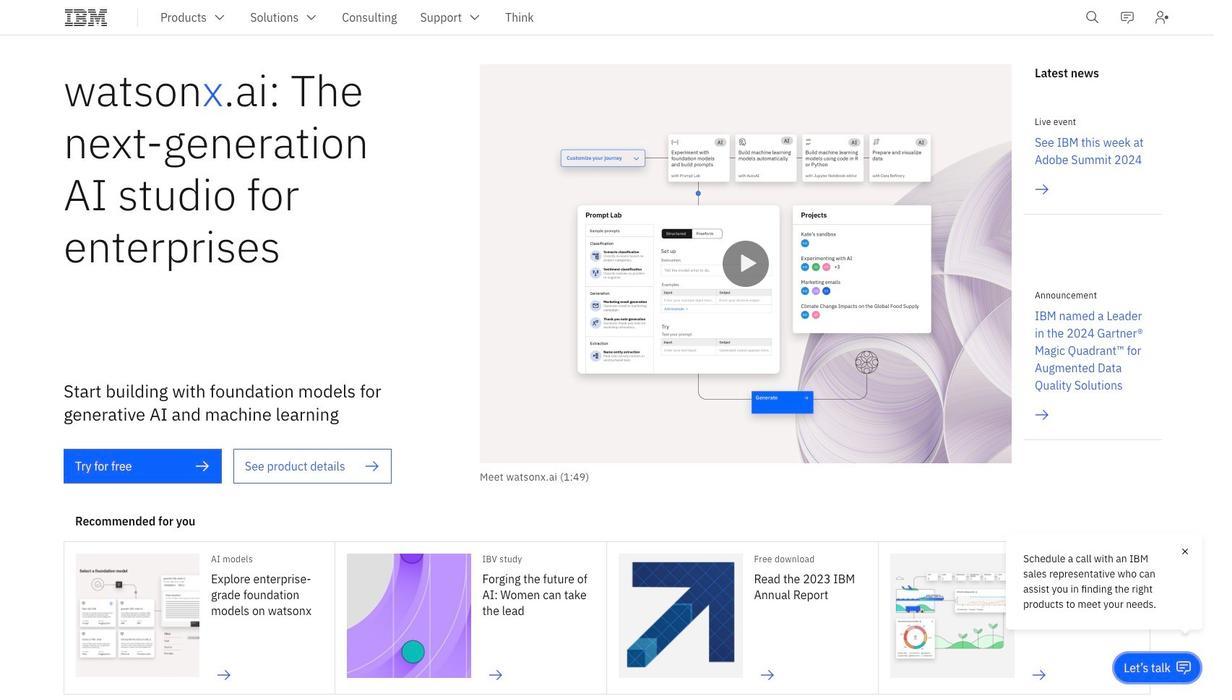 Task type: describe. For each thing, give the bounding box(es) containing it.
let's talk element
[[1125, 660, 1171, 676]]

close image
[[1180, 546, 1192, 557]]



